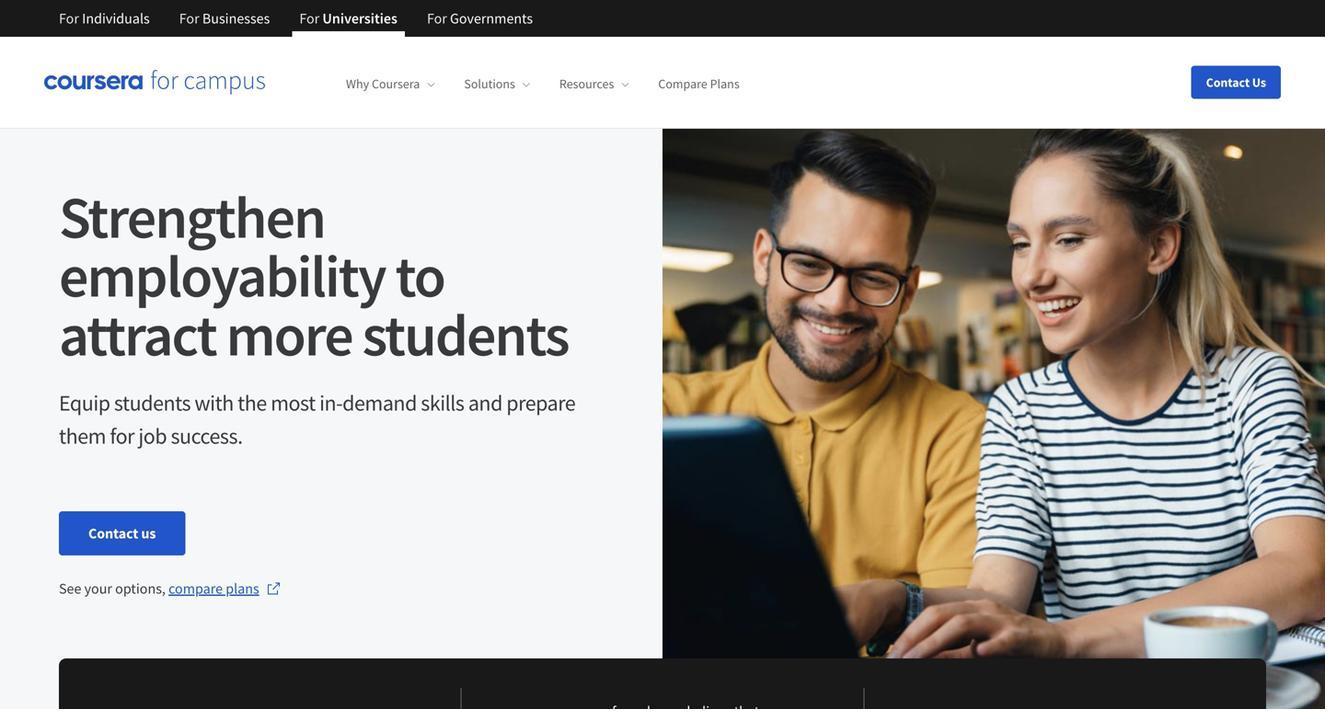 Task type: locate. For each thing, give the bounding box(es) containing it.
for left businesses
[[179, 9, 199, 28]]

0 horizontal spatial students
[[114, 389, 191, 417]]

1 horizontal spatial students
[[362, 298, 569, 372]]

for governments
[[427, 9, 533, 28]]

them
[[59, 423, 106, 450]]

for universities
[[300, 9, 398, 28]]

for for individuals
[[59, 9, 79, 28]]

universities
[[323, 9, 398, 28]]

for left universities
[[300, 9, 320, 28]]

for
[[59, 9, 79, 28], [179, 9, 199, 28], [300, 9, 320, 28], [427, 9, 447, 28]]

individuals
[[82, 9, 150, 28]]

0 horizontal spatial contact
[[88, 525, 138, 543]]

contact for contact us
[[1207, 74, 1250, 91]]

strengthen
[[59, 180, 325, 254]]

attract
[[59, 298, 216, 372]]

contact us
[[88, 525, 156, 543]]

for left governments
[[427, 9, 447, 28]]

for
[[110, 423, 134, 450]]

see
[[59, 580, 81, 598]]

contact
[[1207, 74, 1250, 91], [88, 525, 138, 543]]

contact us link
[[59, 512, 185, 556]]

compare plans link
[[169, 578, 281, 600]]

students up job
[[114, 389, 191, 417]]

contact for contact us
[[88, 525, 138, 543]]

equip students with the most in-demand skills and prepare them for job success.
[[59, 389, 576, 450]]

plans
[[710, 76, 740, 92]]

students inside the strengthen employability to attract more students
[[362, 298, 569, 372]]

1 for from the left
[[59, 9, 79, 28]]

4 for from the left
[[427, 9, 447, 28]]

solutions link
[[464, 76, 530, 92]]

strengthen employability to attract more students
[[59, 180, 569, 372]]

compare plans link
[[659, 76, 740, 92]]

students
[[362, 298, 569, 372], [114, 389, 191, 417]]

1 vertical spatial students
[[114, 389, 191, 417]]

banner navigation
[[44, 0, 548, 37]]

contact inside button
[[1207, 74, 1250, 91]]

and
[[468, 389, 503, 417]]

for left 'individuals'
[[59, 9, 79, 28]]

1 vertical spatial contact
[[88, 525, 138, 543]]

in-
[[320, 389, 343, 417]]

3 for from the left
[[300, 9, 320, 28]]

equip
[[59, 389, 110, 417]]

0 vertical spatial students
[[362, 298, 569, 372]]

demand
[[343, 389, 417, 417]]

why coursera
[[346, 76, 420, 92]]

compare
[[169, 580, 223, 598]]

students up and
[[362, 298, 569, 372]]

0 vertical spatial contact
[[1207, 74, 1250, 91]]

2 for from the left
[[179, 9, 199, 28]]

options,
[[115, 580, 166, 598]]

1 horizontal spatial contact
[[1207, 74, 1250, 91]]

for for universities
[[300, 9, 320, 28]]



Task type: vqa. For each thing, say whether or not it's contained in the screenshot.
bottom What
no



Task type: describe. For each thing, give the bounding box(es) containing it.
governments
[[450, 9, 533, 28]]

prepare
[[507, 389, 576, 417]]

with
[[195, 389, 234, 417]]

the
[[238, 389, 267, 417]]

for businesses
[[179, 9, 270, 28]]

coursera
[[372, 76, 420, 92]]

us
[[141, 525, 156, 543]]

compare
[[659, 76, 708, 92]]

us
[[1253, 74, 1267, 91]]

why coursera link
[[346, 76, 435, 92]]

for individuals
[[59, 9, 150, 28]]

students inside the equip students with the most in-demand skills and prepare them for job success.
[[114, 389, 191, 417]]

skills
[[421, 389, 465, 417]]

success.
[[171, 423, 243, 450]]

more
[[226, 298, 352, 372]]

resources
[[560, 76, 614, 92]]

compare plans
[[659, 76, 740, 92]]

plans
[[226, 580, 259, 598]]

employability
[[59, 239, 386, 313]]

resources link
[[560, 76, 629, 92]]

contact us
[[1207, 74, 1267, 91]]

solutions
[[464, 76, 516, 92]]

job
[[138, 423, 167, 450]]

to
[[396, 239, 445, 313]]

why
[[346, 76, 369, 92]]

see your options,
[[59, 580, 169, 598]]

contact us button
[[1192, 66, 1282, 99]]

coursera for campus image
[[44, 70, 265, 95]]

most
[[271, 389, 316, 417]]

compare plans
[[169, 580, 259, 598]]

businesses
[[202, 9, 270, 28]]

for for governments
[[427, 9, 447, 28]]

your
[[84, 580, 112, 598]]

for for businesses
[[179, 9, 199, 28]]



